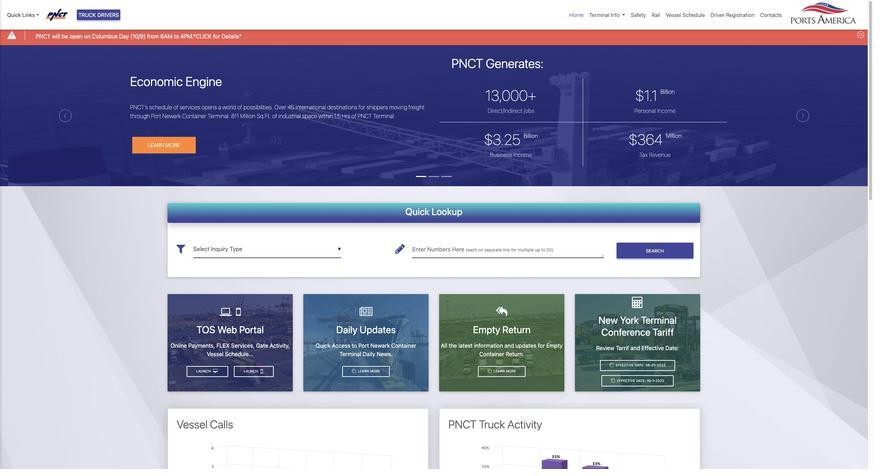 Task type: describe. For each thing, give the bounding box(es) containing it.
day
[[119, 33, 129, 39]]

of right hrs
[[351, 113, 356, 119]]

tos
[[197, 324, 215, 335]]

jobs
[[524, 107, 534, 114]]

services
[[180, 104, 200, 111]]

0 vertical spatial date:
[[665, 345, 679, 351]]

services,
[[231, 342, 255, 349]]

0 vertical spatial empty
[[473, 324, 500, 335]]

terminal inside quick access to port newark container terminal daily news.
[[339, 351, 361, 357]]

driver registration link
[[708, 8, 757, 22]]

clone image inside 'effective date: 10-1-2023' link
[[611, 379, 615, 383]]

pnct for pnct generates:
[[452, 56, 483, 71]]

activity,
[[270, 342, 290, 349]]

learn for empty
[[494, 369, 505, 373]]

to inside quick access to port newark container terminal daily news.
[[352, 342, 357, 349]]

return
[[502, 324, 531, 335]]

2023 for 01-
[[657, 363, 665, 367]]

revenue
[[649, 152, 671, 158]]

6am
[[160, 33, 172, 39]]

learn inside learn more button
[[148, 142, 164, 148]]

tos web portal
[[197, 324, 264, 335]]

economic engine
[[130, 74, 222, 89]]

tariff
[[653, 326, 674, 338]]

effective date: 06-01-2023
[[615, 363, 665, 367]]

2 terminal. from the left
[[373, 113, 395, 119]]

for inside pnct's schedule of services opens a world of possibilities.                                 over 45 international destinations for shippers moving freight through port newark container terminal.                                 811 million sq.ft. of industrial space within 1.5 hrs of pnct terminal.
[[359, 104, 365, 111]]

tax
[[639, 152, 648, 158]]

learn more link for return
[[478, 366, 526, 377]]

truck drivers
[[78, 12, 119, 18]]

hrs
[[342, 113, 350, 119]]

all
[[441, 342, 447, 349]]

lookup
[[432, 206, 462, 217]]

$3.25
[[484, 130, 520, 148]]

$1.1
[[635, 86, 657, 104]]

links
[[22, 12, 35, 18]]

business income
[[490, 152, 532, 158]]

open
[[70, 33, 82, 39]]

811
[[231, 113, 239, 119]]

on for columbus
[[84, 33, 90, 39]]

home link
[[566, 8, 586, 22]]

driver registration
[[711, 12, 755, 18]]

for inside all the latest information and updates for empty container return.
[[538, 342, 545, 349]]

1-
[[652, 379, 656, 383]]

driver
[[711, 12, 725, 18]]

vessel schedule
[[666, 12, 705, 18]]

quick links link
[[7, 11, 39, 19]]

income for $3.25
[[513, 152, 532, 158]]

quick links
[[7, 12, 35, 18]]

06-
[[645, 363, 652, 367]]

contacts link
[[757, 8, 785, 22]]

multiple
[[518, 247, 534, 253]]

enter numbers here (each on separate line for multiple up to 20)
[[412, 246, 553, 253]]

online payments, flex services, gate activity, vessel schedule...
[[171, 342, 290, 357]]

13,000+
[[485, 86, 537, 104]]

international
[[295, 104, 326, 111]]

through
[[130, 113, 150, 119]]

terminal info
[[589, 12, 620, 18]]

more for daily updates
[[370, 369, 380, 373]]

income for $1.1
[[657, 107, 676, 114]]

of up 811
[[237, 104, 242, 111]]

business
[[490, 152, 512, 158]]

0 vertical spatial truck
[[78, 12, 96, 18]]

return.
[[506, 351, 524, 357]]

be
[[62, 33, 68, 39]]

more for empty return
[[506, 369, 516, 373]]

4pm.*click
[[180, 33, 212, 39]]

pnct for pnct will be open on columbus day (10/9) from 6am to 4pm.*click for details*
[[36, 33, 51, 39]]

learn more for empty return
[[493, 369, 516, 373]]

pnct will be open on columbus day (10/9) from 6am to 4pm.*click for details*
[[36, 33, 242, 39]]

direct/indirect
[[488, 107, 523, 114]]

will
[[52, 33, 60, 39]]

mobile image
[[260, 369, 263, 374]]

separate
[[484, 247, 502, 253]]

truck drivers link
[[77, 10, 120, 20]]

pnct's schedule of services opens a world of possibilities.                                 over 45 international destinations for shippers moving freight through port newark container terminal.                                 811 million sq.ft. of industrial space within 1.5 hrs of pnct terminal.
[[130, 104, 424, 119]]

possibilities.
[[243, 104, 273, 111]]

within
[[318, 113, 333, 119]]

0 vertical spatial effective
[[642, 345, 664, 351]]

home
[[569, 12, 584, 18]]

2 launch link from the left
[[187, 366, 228, 377]]

moving
[[389, 104, 407, 111]]

(each
[[466, 247, 477, 253]]

empty inside all the latest information and updates for empty container return.
[[546, 342, 563, 349]]

space
[[302, 113, 317, 119]]

here
[[452, 246, 464, 253]]

clone image for new york terminal conference tariff
[[610, 363, 614, 367]]

more inside learn more button
[[166, 142, 180, 148]]

clone image for daily updates
[[352, 369, 356, 373]]

0 vertical spatial daily
[[336, 324, 357, 335]]

payments,
[[188, 342, 215, 349]]

safety link
[[628, 8, 649, 22]]

newark inside quick access to port newark container terminal daily news.
[[370, 342, 390, 349]]

billion for $1.1
[[660, 88, 675, 95]]

from
[[147, 33, 159, 39]]

line
[[503, 247, 510, 253]]

details*
[[222, 33, 242, 39]]

13,000+ direct/indirect jobs
[[485, 86, 537, 114]]

1.5
[[334, 113, 341, 119]]

info
[[611, 12, 620, 18]]

vessel calls
[[177, 418, 233, 431]]

pnct generates:
[[452, 56, 543, 71]]

new
[[598, 314, 618, 326]]

latest
[[458, 342, 473, 349]]

vessel for calls
[[177, 418, 208, 431]]

learn more link for updates
[[342, 366, 390, 377]]

registration
[[726, 12, 755, 18]]

pnct will be open on columbus day (10/9) from 6am to 4pm.*click for details* alert
[[0, 26, 868, 45]]

20)
[[546, 247, 553, 253]]

on for separate
[[478, 247, 483, 253]]

million inside $364 million
[[666, 132, 682, 139]]

1 terminal. from the left
[[208, 113, 230, 119]]



Task type: vqa. For each thing, say whether or not it's contained in the screenshot.
06:00AM. at the right of the page
no



Task type: locate. For each thing, give the bounding box(es) containing it.
learn down quick access to port newark container terminal daily news.
[[358, 369, 369, 373]]

1 vertical spatial truck
[[479, 418, 505, 431]]

vessel right rail
[[666, 12, 681, 18]]

0 horizontal spatial on
[[84, 33, 90, 39]]

1 launch link from the left
[[234, 366, 274, 377]]

tax revenue
[[639, 152, 671, 158]]

1 horizontal spatial on
[[478, 247, 483, 253]]

launch for mobile icon
[[244, 369, 259, 373]]

learn more for daily updates
[[357, 369, 380, 373]]

to
[[174, 33, 179, 39], [541, 247, 545, 253], [352, 342, 357, 349]]

daily left news. on the left bottom of page
[[363, 351, 375, 357]]

0 vertical spatial quick
[[7, 12, 21, 18]]

terminal down access
[[339, 351, 361, 357]]

0 horizontal spatial newark
[[162, 113, 181, 119]]

quick left access
[[316, 342, 330, 349]]

newark inside pnct's schedule of services opens a world of possibilities.                                 over 45 international destinations for shippers moving freight through port newark container terminal.                                 811 million sq.ft. of industrial space within 1.5 hrs of pnct terminal.
[[162, 113, 181, 119]]

terminal left "info"
[[589, 12, 609, 18]]

for right line
[[511, 247, 517, 253]]

1 horizontal spatial million
[[666, 132, 682, 139]]

0 vertical spatial billion
[[660, 88, 675, 95]]

1 horizontal spatial to
[[352, 342, 357, 349]]

1 horizontal spatial port
[[358, 342, 369, 349]]

vessel down flex
[[207, 351, 223, 357]]

01-
[[652, 363, 657, 367]]

over
[[274, 104, 286, 111]]

None text field
[[193, 241, 341, 258]]

0 horizontal spatial learn more
[[148, 142, 180, 148]]

quick inside quick access to port newark container terminal daily news.
[[316, 342, 330, 349]]

effective date: 10-1-2023 link
[[601, 375, 674, 387]]

flex
[[216, 342, 230, 349]]

0 horizontal spatial learn more link
[[342, 366, 390, 377]]

personal
[[634, 107, 656, 114]]

million
[[240, 113, 255, 119], [666, 132, 682, 139]]

billion right "$1.1"
[[660, 88, 675, 95]]

learn more link down quick access to port newark container terminal daily news.
[[342, 366, 390, 377]]

pnct's
[[130, 104, 148, 111]]

1 vertical spatial 2023
[[656, 379, 664, 383]]

1 vertical spatial vessel
[[207, 351, 223, 357]]

2023 right the 06-
[[657, 363, 665, 367]]

clone image
[[610, 363, 614, 367], [352, 369, 356, 373], [488, 369, 492, 373], [611, 379, 615, 383]]

newark up news. on the left bottom of page
[[370, 342, 390, 349]]

york
[[620, 314, 639, 326]]

1 horizontal spatial container
[[391, 342, 416, 349]]

terminal. down a
[[208, 113, 230, 119]]

to right up
[[541, 247, 545, 253]]

updates
[[360, 324, 396, 335]]

1 vertical spatial newark
[[370, 342, 390, 349]]

daily inside quick access to port newark container terminal daily news.
[[363, 351, 375, 357]]

1 horizontal spatial learn more
[[357, 369, 380, 373]]

on right 'open'
[[84, 33, 90, 39]]

None text field
[[412, 241, 604, 258]]

for inside alert
[[213, 33, 220, 39]]

1 horizontal spatial launch link
[[234, 366, 274, 377]]

quick for quick links
[[7, 12, 21, 18]]

terminal.
[[208, 113, 230, 119], [373, 113, 395, 119]]

empty up information
[[473, 324, 500, 335]]

on right (each on the bottom of the page
[[478, 247, 483, 253]]

2023 right 10-
[[656, 379, 664, 383]]

2 horizontal spatial learn
[[494, 369, 505, 373]]

effective down effective date: 06-01-2023 link
[[617, 379, 635, 383]]

desktop image
[[213, 369, 217, 373]]

quick for quick access to port newark container terminal daily news.
[[316, 342, 330, 349]]

new york terminal conference tariff
[[598, 314, 677, 338]]

million right 811
[[240, 113, 255, 119]]

1 horizontal spatial more
[[370, 369, 380, 373]]

1 vertical spatial empty
[[546, 342, 563, 349]]

2023 for 1-
[[656, 379, 664, 383]]

drivers
[[97, 12, 119, 18]]

columbus
[[92, 33, 118, 39]]

0 horizontal spatial launch
[[196, 369, 212, 373]]

review
[[596, 345, 614, 351]]

destinations
[[327, 104, 357, 111]]

container down information
[[479, 351, 504, 357]]

1 vertical spatial billion
[[524, 132, 538, 139]]

0 horizontal spatial quick
[[7, 12, 21, 18]]

2 learn more link from the left
[[478, 366, 526, 377]]

web
[[217, 324, 237, 335]]

1 vertical spatial port
[[358, 342, 369, 349]]

1 horizontal spatial learn
[[358, 369, 369, 373]]

0 vertical spatial port
[[151, 113, 161, 119]]

▼
[[338, 247, 341, 252]]

port inside quick access to port newark container terminal daily news.
[[358, 342, 369, 349]]

0 vertical spatial 2023
[[657, 363, 665, 367]]

numbers
[[427, 246, 451, 253]]

0 vertical spatial newark
[[162, 113, 181, 119]]

port inside pnct's schedule of services opens a world of possibilities.                                 over 45 international destinations for shippers moving freight through port newark container terminal.                                 811 million sq.ft. of industrial space within 1.5 hrs of pnct terminal.
[[151, 113, 161, 119]]

pnct will be open on columbus day (10/9) from 6am to 4pm.*click for details* link
[[36, 32, 242, 40]]

container down services
[[182, 113, 206, 119]]

freight
[[408, 104, 424, 111]]

pnct
[[36, 33, 51, 39], [452, 56, 483, 71], [358, 113, 372, 119], [448, 418, 477, 431]]

2 launch from the left
[[196, 369, 212, 373]]

to right 6am
[[174, 33, 179, 39]]

2 horizontal spatial learn more
[[493, 369, 516, 373]]

0 vertical spatial to
[[174, 33, 179, 39]]

1 horizontal spatial and
[[631, 345, 640, 351]]

0 horizontal spatial truck
[[78, 12, 96, 18]]

0 horizontal spatial launch link
[[187, 366, 228, 377]]

income down $3.25 billion
[[513, 152, 532, 158]]

schedule...
[[225, 351, 253, 357]]

truck left 'drivers' in the left top of the page
[[78, 12, 96, 18]]

1 vertical spatial income
[[513, 152, 532, 158]]

gate
[[256, 342, 268, 349]]

industrial
[[278, 113, 301, 119]]

container inside pnct's schedule of services opens a world of possibilities.                                 over 45 international destinations for shippers moving freight through port newark container terminal.                                 811 million sq.ft. of industrial space within 1.5 hrs of pnct terminal.
[[182, 113, 206, 119]]

2 horizontal spatial terminal
[[641, 314, 677, 326]]

to for 4pm.*click
[[174, 33, 179, 39]]

and inside all the latest information and updates for empty container return.
[[505, 342, 514, 349]]

0 horizontal spatial more
[[166, 142, 180, 148]]

0 horizontal spatial terminal.
[[208, 113, 230, 119]]

1 horizontal spatial quick
[[316, 342, 330, 349]]

0 vertical spatial million
[[240, 113, 255, 119]]

to for 20)
[[541, 247, 545, 253]]

truck left activity
[[479, 418, 505, 431]]

launch link down schedule...
[[234, 366, 274, 377]]

effective for effective date: 06-01-2023
[[616, 363, 634, 367]]

daily updates
[[336, 324, 396, 335]]

date: for 01-
[[635, 363, 644, 367]]

1 vertical spatial on
[[478, 247, 483, 253]]

learn down all the latest information and updates for empty container return.
[[494, 369, 505, 373]]

1 horizontal spatial terminal
[[589, 12, 609, 18]]

activity
[[507, 418, 542, 431]]

daily
[[336, 324, 357, 335], [363, 351, 375, 357]]

container inside all the latest information and updates for empty container return.
[[479, 351, 504, 357]]

pnct for pnct truck activity
[[448, 418, 477, 431]]

more
[[166, 142, 180, 148], [370, 369, 380, 373], [506, 369, 516, 373]]

learn down "through"
[[148, 142, 164, 148]]

empty right updates
[[546, 342, 563, 349]]

all the latest information and updates for empty container return.
[[441, 342, 563, 357]]

billion for $3.25
[[524, 132, 538, 139]]

10-
[[647, 379, 652, 383]]

clone image left the effective date: 10-1-2023
[[611, 379, 615, 383]]

personal income
[[634, 107, 676, 114]]

effective date: 10-1-2023
[[616, 379, 664, 383]]

port down schedule
[[151, 113, 161, 119]]

1 horizontal spatial launch
[[244, 369, 259, 373]]

0 vertical spatial container
[[182, 113, 206, 119]]

of
[[173, 104, 178, 111], [237, 104, 242, 111], [272, 113, 277, 119], [351, 113, 356, 119]]

date: down tariff
[[665, 345, 679, 351]]

income
[[657, 107, 676, 114], [513, 152, 532, 158]]

1 horizontal spatial newark
[[370, 342, 390, 349]]

clone image down all the latest information and updates for empty container return.
[[488, 369, 492, 373]]

date: left 10-
[[636, 379, 646, 383]]

empty return
[[473, 324, 531, 335]]

information
[[474, 342, 503, 349]]

economic
[[130, 74, 183, 89]]

million up the revenue
[[666, 132, 682, 139]]

container inside quick access to port newark container terminal daily news.
[[391, 342, 416, 349]]

0 vertical spatial on
[[84, 33, 90, 39]]

clone image inside effective date: 06-01-2023 link
[[610, 363, 614, 367]]

launch left desktop icon
[[196, 369, 212, 373]]

on inside alert
[[84, 33, 90, 39]]

safety
[[631, 12, 646, 18]]

vessel for schedule
[[666, 12, 681, 18]]

1 learn more link from the left
[[342, 366, 390, 377]]

learn for daily
[[358, 369, 369, 373]]

clone image for empty return
[[488, 369, 492, 373]]

for left shippers
[[359, 104, 365, 111]]

2 horizontal spatial more
[[506, 369, 516, 373]]

1 horizontal spatial empty
[[546, 342, 563, 349]]

a
[[218, 104, 221, 111]]

1 vertical spatial to
[[541, 247, 545, 253]]

1 vertical spatial million
[[666, 132, 682, 139]]

quick for quick lookup
[[405, 206, 429, 217]]

schedule
[[149, 104, 172, 111]]

1 vertical spatial container
[[391, 342, 416, 349]]

terminal up tariff
[[641, 314, 677, 326]]

1 vertical spatial terminal
[[641, 314, 677, 326]]

vessel inside the online payments, flex services, gate activity, vessel schedule...
[[207, 351, 223, 357]]

terminal inside new york terminal conference tariff
[[641, 314, 677, 326]]

on
[[84, 33, 90, 39], [478, 247, 483, 253]]

billion down jobs
[[524, 132, 538, 139]]

0 horizontal spatial billion
[[524, 132, 538, 139]]

up
[[535, 247, 540, 253]]

1 vertical spatial date:
[[635, 363, 644, 367]]

sq.ft.
[[257, 113, 271, 119]]

effective date: 06-01-2023 link
[[600, 360, 675, 371]]

to right access
[[352, 342, 357, 349]]

launch for desktop icon
[[196, 369, 212, 373]]

1 vertical spatial effective
[[616, 363, 634, 367]]

effective for effective date: 10-1-2023
[[617, 379, 635, 383]]

0 horizontal spatial port
[[151, 113, 161, 119]]

pnct inside pnct's schedule of services opens a world of possibilities.                                 over 45 international destinations for shippers moving freight through port newark container terminal.                                 811 million sq.ft. of industrial space within 1.5 hrs of pnct terminal.
[[358, 113, 372, 119]]

$1.1 billion
[[635, 86, 675, 104]]

pnct inside pnct will be open on columbus day (10/9) from 6am to 4pm.*click for details* link
[[36, 33, 51, 39]]

2 vertical spatial container
[[479, 351, 504, 357]]

1 horizontal spatial truck
[[479, 418, 505, 431]]

launch left mobile icon
[[244, 369, 259, 373]]

launch link down payments,
[[187, 366, 228, 377]]

clone image down the review at right bottom
[[610, 363, 614, 367]]

1 launch from the left
[[244, 369, 259, 373]]

quick left lookup
[[405, 206, 429, 217]]

online
[[171, 342, 187, 349]]

2 horizontal spatial quick
[[405, 206, 429, 217]]

port down daily updates
[[358, 342, 369, 349]]

2 vertical spatial effective
[[617, 379, 635, 383]]

0 horizontal spatial to
[[174, 33, 179, 39]]

vessel left "calls"
[[177, 418, 208, 431]]

launch
[[244, 369, 259, 373], [196, 369, 212, 373]]

1 horizontal spatial daily
[[363, 351, 375, 357]]

date: for 1-
[[636, 379, 646, 383]]

shippers
[[367, 104, 388, 111]]

0 horizontal spatial and
[[505, 342, 514, 349]]

0 horizontal spatial million
[[240, 113, 255, 119]]

0 vertical spatial vessel
[[666, 12, 681, 18]]

2 vertical spatial to
[[352, 342, 357, 349]]

date: left the 06-
[[635, 363, 644, 367]]

2 vertical spatial quick
[[316, 342, 330, 349]]

quick lookup
[[405, 206, 462, 217]]

container
[[182, 113, 206, 119], [391, 342, 416, 349], [479, 351, 504, 357]]

pnct truck activity
[[448, 418, 542, 431]]

terminal. down shippers
[[373, 113, 395, 119]]

to inside alert
[[174, 33, 179, 39]]

welcome to port newmark container terminal image
[[0, 45, 868, 226]]

0 horizontal spatial learn
[[148, 142, 164, 148]]

0 horizontal spatial container
[[182, 113, 206, 119]]

million inside pnct's schedule of services opens a world of possibilities.                                 over 45 international destinations for shippers moving freight through port newark container terminal.                                 811 million sq.ft. of industrial space within 1.5 hrs of pnct terminal.
[[240, 113, 255, 119]]

launch link
[[234, 366, 274, 377], [187, 366, 228, 377]]

rail
[[652, 12, 660, 18]]

and up return.
[[505, 342, 514, 349]]

of down over
[[272, 113, 277, 119]]

of left services
[[173, 104, 178, 111]]

learn more button
[[132, 137, 196, 153]]

2 vertical spatial date:
[[636, 379, 646, 383]]

effective up the 01-
[[642, 345, 664, 351]]

0 horizontal spatial empty
[[473, 324, 500, 335]]

on inside enter numbers here (each on separate line for multiple up to 20)
[[478, 247, 483, 253]]

quick access to port newark container terminal daily news.
[[316, 342, 416, 357]]

for inside enter numbers here (each on separate line for multiple up to 20)
[[511, 247, 517, 253]]

2 horizontal spatial to
[[541, 247, 545, 253]]

1 horizontal spatial learn more link
[[478, 366, 526, 377]]

0 vertical spatial terminal
[[589, 12, 609, 18]]

1 vertical spatial daily
[[363, 351, 375, 357]]

billion inside $1.1 billion
[[660, 88, 675, 95]]

0 vertical spatial income
[[657, 107, 676, 114]]

learn more
[[148, 142, 180, 148], [357, 369, 380, 373], [493, 369, 516, 373]]

billion inside $3.25 billion
[[524, 132, 538, 139]]

1 horizontal spatial income
[[657, 107, 676, 114]]

opens
[[201, 104, 217, 111]]

learn
[[148, 142, 164, 148], [358, 369, 369, 373], [494, 369, 505, 373]]

daily up access
[[336, 324, 357, 335]]

quick left links
[[7, 12, 21, 18]]

newark
[[162, 113, 181, 119], [370, 342, 390, 349]]

(10/9)
[[130, 33, 146, 39]]

learn more link down all the latest information and updates for empty container return.
[[478, 366, 526, 377]]

0 horizontal spatial income
[[513, 152, 532, 158]]

for left details*
[[213, 33, 220, 39]]

updates
[[516, 342, 536, 349]]

effective down tarrif
[[616, 363, 634, 367]]

2 horizontal spatial container
[[479, 351, 504, 357]]

clone image down quick access to port newark container terminal daily news.
[[352, 369, 356, 373]]

and right tarrif
[[631, 345, 640, 351]]

1 horizontal spatial terminal.
[[373, 113, 395, 119]]

2 vertical spatial terminal
[[339, 351, 361, 357]]

access
[[332, 342, 350, 349]]

45
[[288, 104, 294, 111]]

2 vertical spatial vessel
[[177, 418, 208, 431]]

newark down schedule
[[162, 113, 181, 119]]

port
[[151, 113, 161, 119], [358, 342, 369, 349]]

for right updates
[[538, 342, 545, 349]]

1 vertical spatial quick
[[405, 206, 429, 217]]

1 horizontal spatial billion
[[660, 88, 675, 95]]

income down $1.1 billion
[[657, 107, 676, 114]]

container up news. on the left bottom of page
[[391, 342, 416, 349]]

close image
[[857, 31, 864, 38]]

learn more inside button
[[148, 142, 180, 148]]

0 horizontal spatial daily
[[336, 324, 357, 335]]

0 horizontal spatial terminal
[[339, 351, 361, 357]]

to inside enter numbers here (each on separate line for multiple up to 20)
[[541, 247, 545, 253]]



